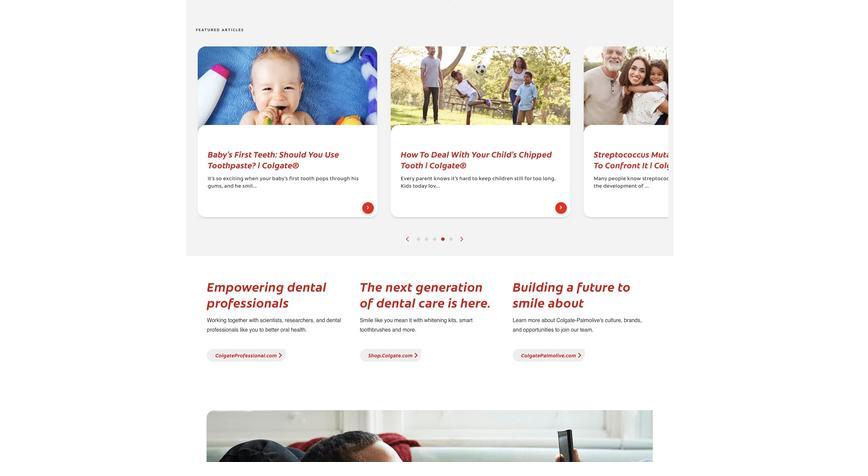 Task type: locate. For each thing, give the bounding box(es) containing it.
and
[[712, 148, 728, 160]]

| inside how to deal with your child's chipped tooth | colgate®
[[426, 159, 428, 170]]

| right tooth
[[426, 159, 428, 170]]

1 horizontal spatial is
[[700, 176, 704, 182]]

shop.colgate.com link
[[369, 352, 413, 359]]

0 vertical spatial professionals
[[207, 294, 289, 311]]

gums,
[[208, 184, 223, 189]]

professionals up together
[[207, 294, 289, 311]]

smile
[[360, 317, 374, 324]]

to inside working together with scientists, researchers, and dental professionals like you to better oral health.
[[260, 327, 264, 333]]

tooth
[[401, 159, 424, 170]]

professionals inside empowering dental professionals
[[207, 294, 289, 311]]

about up opportunities
[[542, 317, 555, 324]]

1 how from the left
[[401, 148, 419, 160]]

0 vertical spatial of
[[639, 184, 644, 189]]

parent
[[416, 176, 433, 182]]

1 horizontal spatial colgate®
[[430, 159, 467, 170]]

1 horizontal spatial |
[[426, 159, 428, 170]]

you
[[309, 148, 323, 160]]

every
[[401, 176, 415, 182]]

| inside streptococcus mutans: where and how to confront it | colgate®
[[651, 159, 653, 170]]

3 colgate® from the left
[[655, 159, 692, 170]]

the next generation of dental care is here.
[[360, 278, 491, 311]]

| right it in the top right of the page
[[651, 159, 653, 170]]

how inside how to deal with your child's chipped tooth | colgate®
[[401, 148, 419, 160]]

0 horizontal spatial |
[[258, 159, 260, 170]]

colgate® up knows
[[430, 159, 467, 170]]

the left true
[[705, 176, 713, 182]]

working
[[207, 317, 227, 324]]

tab list
[[415, 232, 455, 246]]

to inside building a future to smile about
[[618, 278, 631, 295]]

team.
[[581, 327, 594, 333]]

and down learn
[[513, 327, 522, 333]]

care
[[419, 294, 445, 311]]

dental inside working together with scientists, researchers, and dental professionals like you to better oral health.
[[327, 317, 341, 324]]

1 horizontal spatial how
[[730, 148, 748, 160]]

1 with from the left
[[249, 317, 259, 324]]

1 vertical spatial you
[[250, 327, 258, 333]]

to left better
[[260, 327, 264, 333]]

2 horizontal spatial colgate®
[[655, 159, 692, 170]]

about
[[548, 294, 585, 311], [542, 317, 555, 324]]

about inside learn more about colgate-palmolive's culture, brands, and opportunities to join our team.
[[542, 317, 555, 324]]

our
[[571, 327, 579, 333]]

2 how from the left
[[730, 148, 748, 160]]

0 horizontal spatial of
[[360, 294, 374, 311]]

to
[[420, 148, 430, 160], [594, 159, 604, 170]]

0 horizontal spatial to
[[420, 148, 430, 160]]

like inside smile like you mean it with whitening kits, smart toothbrushes and more.
[[375, 317, 383, 324]]

how to deal with your child's chipped tooth | colgate®
[[401, 148, 552, 170]]

hard
[[460, 176, 471, 182]]

to
[[473, 176, 478, 182], [618, 278, 631, 295], [260, 327, 264, 333], [556, 327, 560, 333]]

and right researchers,
[[316, 317, 325, 324]]

0 vertical spatial like
[[375, 317, 383, 324]]

colgate® inside streptococcus mutans: where and how to confront it | colgate®
[[655, 159, 692, 170]]

0 horizontal spatial you
[[250, 327, 258, 333]]

many people know streptococcus mutans is the true culprit in the development of ...
[[594, 176, 749, 189]]

1 horizontal spatial with
[[414, 317, 423, 324]]

1 colgate® from the left
[[262, 159, 299, 170]]

smil...
[[243, 184, 257, 189]]

colgate® inside baby's first teeth: should you use toothpaste? | colgate®
[[262, 159, 299, 170]]

mutans:
[[652, 148, 683, 160]]

1 vertical spatial the
[[594, 184, 603, 189]]

1 horizontal spatial to
[[594, 159, 604, 170]]

too
[[534, 176, 542, 182]]

you inside smile like you mean it with whitening kits, smart toothbrushes and more.
[[384, 317, 393, 324]]

featured
[[196, 28, 220, 32]]

smile like you mean it with whitening kits, smart toothbrushes and more.
[[360, 317, 473, 333]]

is up kits,
[[448, 294, 458, 311]]

articles
[[222, 28, 244, 32]]

is
[[700, 176, 704, 182], [448, 294, 458, 311]]

of
[[639, 184, 644, 189], [360, 294, 374, 311]]

and inside smile like you mean it with whitening kits, smart toothbrushes and more.
[[393, 327, 402, 333]]

is inside many people know streptococcus mutans is the true culprit in the development of ...
[[700, 176, 704, 182]]

is inside the next generation of dental care is here.
[[448, 294, 458, 311]]

1 horizontal spatial like
[[375, 317, 383, 324]]

with right it on the bottom of the page
[[414, 317, 423, 324]]

to inside streptococcus mutans: where and how to confront it | colgate®
[[594, 159, 604, 170]]

colgatepalmolive.com
[[522, 352, 577, 359]]

together
[[228, 317, 248, 324]]

like up toothbrushes
[[375, 317, 383, 324]]

colgate® up baby's in the left of the page
[[262, 159, 299, 170]]

professionals down working
[[207, 327, 239, 333]]

colgate® up many people know streptococcus mutans is the true culprit in the development of ...
[[655, 159, 692, 170]]

shop.colgate.com button
[[360, 349, 421, 362]]

baby's first teeth: should you use toothpaste? | colgate®
[[208, 148, 339, 170]]

2 | from the left
[[426, 159, 428, 170]]

professionals
[[207, 294, 289, 311], [207, 327, 239, 333]]

professionals inside working together with scientists, researchers, and dental professionals like you to better oral health.
[[207, 327, 239, 333]]

where
[[685, 148, 711, 160]]

of inside the next generation of dental care is here.
[[360, 294, 374, 311]]

2 professionals from the top
[[207, 327, 239, 333]]

to up many
[[594, 159, 604, 170]]

with inside smile like you mean it with whitening kits, smart toothbrushes and more.
[[414, 317, 423, 324]]

0 horizontal spatial with
[[249, 317, 259, 324]]

3 | from the left
[[651, 159, 653, 170]]

colgatepalmolive.com link
[[522, 352, 577, 359]]

future
[[577, 278, 615, 295]]

first
[[289, 176, 300, 182]]

mutans
[[680, 176, 698, 182]]

like down together
[[240, 327, 248, 333]]

colgatepalmolive.com button
[[513, 349, 585, 362]]

streptococcus
[[594, 148, 650, 160]]

with inside working together with scientists, researchers, and dental professionals like you to better oral health.
[[249, 317, 259, 324]]

how right and
[[730, 148, 748, 160]]

how up every
[[401, 148, 419, 160]]

like
[[375, 317, 383, 324], [240, 327, 248, 333]]

1 horizontal spatial you
[[384, 317, 393, 324]]

1 professionals from the top
[[207, 294, 289, 311]]

to inside learn more about colgate-palmolive's culture, brands, and opportunities to join our team.
[[556, 327, 560, 333]]

is right mutans
[[700, 176, 704, 182]]

1 vertical spatial about
[[542, 317, 555, 324]]

the
[[705, 176, 713, 182], [594, 184, 603, 189]]

to inside the every parent knows it's hard to keep children still for too long. kids today lov...
[[473, 176, 478, 182]]

2 with from the left
[[414, 317, 423, 324]]

to left deal
[[420, 148, 430, 160]]

0 horizontal spatial how
[[401, 148, 419, 160]]

0 horizontal spatial like
[[240, 327, 248, 333]]

long.
[[543, 176, 556, 182]]

2 colgate® from the left
[[430, 159, 467, 170]]

more
[[528, 317, 541, 324]]

1 | from the left
[[258, 159, 260, 170]]

to right future
[[618, 278, 631, 295]]

1 vertical spatial professionals
[[207, 327, 239, 333]]

child's
[[492, 148, 517, 160]]

brands,
[[625, 317, 642, 324]]

1 vertical spatial of
[[360, 294, 374, 311]]

it
[[410, 317, 412, 324]]

| up your
[[258, 159, 260, 170]]

you left the "mean" at bottom left
[[384, 317, 393, 324]]

building
[[513, 278, 564, 295]]

development
[[604, 184, 637, 189]]

of up the smile
[[360, 294, 374, 311]]

1 horizontal spatial the
[[705, 176, 713, 182]]

the down many
[[594, 184, 603, 189]]

of left ...
[[639, 184, 644, 189]]

to right hard
[[473, 176, 478, 182]]

and down the "mean" at bottom left
[[393, 327, 402, 333]]

colgate® for streptococcus
[[655, 159, 692, 170]]

0 horizontal spatial colgate®
[[262, 159, 299, 170]]

with right together
[[249, 317, 259, 324]]

more.
[[403, 327, 417, 333]]

it's so exciting when your baby's first tooth pops through his gums, and he smil...
[[208, 176, 359, 189]]

learn
[[513, 317, 527, 324]]

2 horizontal spatial |
[[651, 159, 653, 170]]

with
[[451, 148, 470, 160]]

dental inside empowering dental professionals
[[287, 278, 327, 295]]

with
[[249, 317, 259, 324], [414, 317, 423, 324]]

your
[[260, 176, 271, 182]]

a woman smiling while looking at her phone on the sofa image
[[207, 410, 653, 462]]

1 horizontal spatial of
[[639, 184, 644, 189]]

colgate® inside how to deal with your child's chipped tooth | colgate®
[[430, 159, 467, 170]]

and down exciting at the top of page
[[224, 184, 234, 189]]

dental
[[287, 278, 327, 295], [377, 294, 416, 311], [327, 317, 341, 324]]

0 vertical spatial about
[[548, 294, 585, 311]]

you left better
[[250, 327, 258, 333]]

0 horizontal spatial is
[[448, 294, 458, 311]]

baby's first teeth: should you use toothpaste? | colgate® tab panel
[[191, 45, 384, 219]]

you
[[384, 317, 393, 324], [250, 327, 258, 333]]

to left 'join'
[[556, 327, 560, 333]]

deal
[[432, 148, 449, 160]]

0 vertical spatial is
[[700, 176, 704, 182]]

1 vertical spatial is
[[448, 294, 458, 311]]

0 vertical spatial you
[[384, 317, 393, 324]]

about up colgate-
[[548, 294, 585, 311]]

for
[[525, 176, 532, 182]]

colgate® for how
[[430, 159, 467, 170]]

1 vertical spatial like
[[240, 327, 248, 333]]



Task type: vqa. For each thing, say whether or not it's contained in the screenshot.
The Deal
yes



Task type: describe. For each thing, give the bounding box(es) containing it.
exciting
[[223, 176, 244, 182]]

it's
[[452, 176, 459, 182]]

when
[[245, 176, 259, 182]]

empowering
[[207, 278, 284, 295]]

to inside how to deal with your child's chipped tooth | colgate®
[[420, 148, 430, 160]]

a
[[567, 278, 574, 295]]

baby's
[[272, 176, 288, 182]]

culprit
[[726, 176, 743, 182]]

| inside baby's first teeth: should you use toothpaste? | colgate®
[[258, 159, 260, 170]]

children
[[493, 176, 513, 182]]

0 vertical spatial the
[[705, 176, 713, 182]]

smile
[[513, 294, 545, 311]]

colgateprofessional.com link
[[216, 352, 277, 359]]

opportunities
[[524, 327, 554, 333]]

teeth:
[[254, 148, 278, 160]]

knows
[[434, 176, 450, 182]]

next
[[386, 278, 413, 295]]

0 horizontal spatial the
[[594, 184, 603, 189]]

know
[[628, 176, 642, 182]]

confront
[[606, 159, 641, 170]]

colgateprofessional.com button
[[207, 349, 286, 362]]

true
[[715, 176, 725, 182]]

kits,
[[449, 317, 458, 324]]

baby's
[[208, 148, 233, 160]]

building a future to smile about
[[513, 278, 631, 311]]

should
[[280, 148, 307, 160]]

about inside building a future to smile about
[[548, 294, 585, 311]]

it
[[643, 159, 649, 170]]

colgateprofessional.com
[[216, 352, 277, 359]]

...
[[645, 184, 650, 189]]

oral
[[281, 327, 290, 333]]

many
[[594, 176, 608, 182]]

join
[[562, 327, 570, 333]]

lov...
[[429, 184, 440, 189]]

it's
[[208, 176, 215, 182]]

and inside learn more about colgate-palmolive's culture, brands, and opportunities to join our team.
[[513, 327, 522, 333]]

his
[[352, 176, 359, 182]]

how inside streptococcus mutans: where and how to confront it | colgate®
[[730, 148, 748, 160]]

and inside working together with scientists, researchers, and dental professionals like you to better oral health.
[[316, 317, 325, 324]]

empowering dental professionals
[[207, 278, 327, 311]]

researchers,
[[285, 317, 315, 324]]

mean
[[395, 317, 408, 324]]

in
[[744, 176, 749, 182]]

use
[[325, 148, 339, 160]]

the
[[360, 278, 383, 295]]

through
[[330, 176, 350, 182]]

learn more about colgate-palmolive's culture, brands, and opportunities to join our team.
[[513, 317, 642, 333]]

first
[[235, 148, 252, 160]]

here.
[[461, 294, 491, 311]]

tooth
[[301, 176, 315, 182]]

health.
[[291, 327, 307, 333]]

pops
[[316, 176, 329, 182]]

streptococcus mutans: where and how to confront it | colgate® tab panel
[[577, 45, 771, 219]]

whitening
[[425, 317, 447, 324]]

how to deal with your child's chipped tooth | colgate® tab panel
[[384, 45, 577, 219]]

dental inside the next generation of dental care is here.
[[377, 294, 416, 311]]

culture,
[[606, 317, 623, 324]]

like inside working together with scientists, researchers, and dental professionals like you to better oral health.
[[240, 327, 248, 333]]

every parent knows it's hard to keep children still for too long. kids today lov...
[[401, 176, 556, 189]]

still
[[515, 176, 524, 182]]

so
[[216, 176, 222, 182]]

chipped
[[519, 148, 552, 160]]

your
[[472, 148, 490, 160]]

shop.colgate.com
[[369, 352, 413, 359]]

streptococcus
[[643, 176, 678, 182]]

| for streptococcus
[[651, 159, 653, 170]]

featured articles
[[196, 28, 244, 32]]

better
[[266, 327, 279, 333]]

working together with scientists, researchers, and dental professionals like you to better oral health.
[[207, 317, 341, 333]]

streptococcus mutans: where and how to confront it | colgate®
[[594, 148, 748, 170]]

generation
[[416, 278, 483, 295]]

today
[[413, 184, 428, 189]]

smart
[[460, 317, 473, 324]]

colgate-
[[557, 317, 577, 324]]

toothpaste?
[[208, 159, 256, 170]]

| for how
[[426, 159, 428, 170]]

you inside working together with scientists, researchers, and dental professionals like you to better oral health.
[[250, 327, 258, 333]]

and inside the it's so exciting when your baby's first tooth pops through his gums, and he smil...
[[224, 184, 234, 189]]

palmolive's
[[577, 317, 604, 324]]

toothbrushes
[[360, 327, 391, 333]]

people
[[609, 176, 627, 182]]

of inside many people know streptococcus mutans is the true culprit in the development of ...
[[639, 184, 644, 189]]



